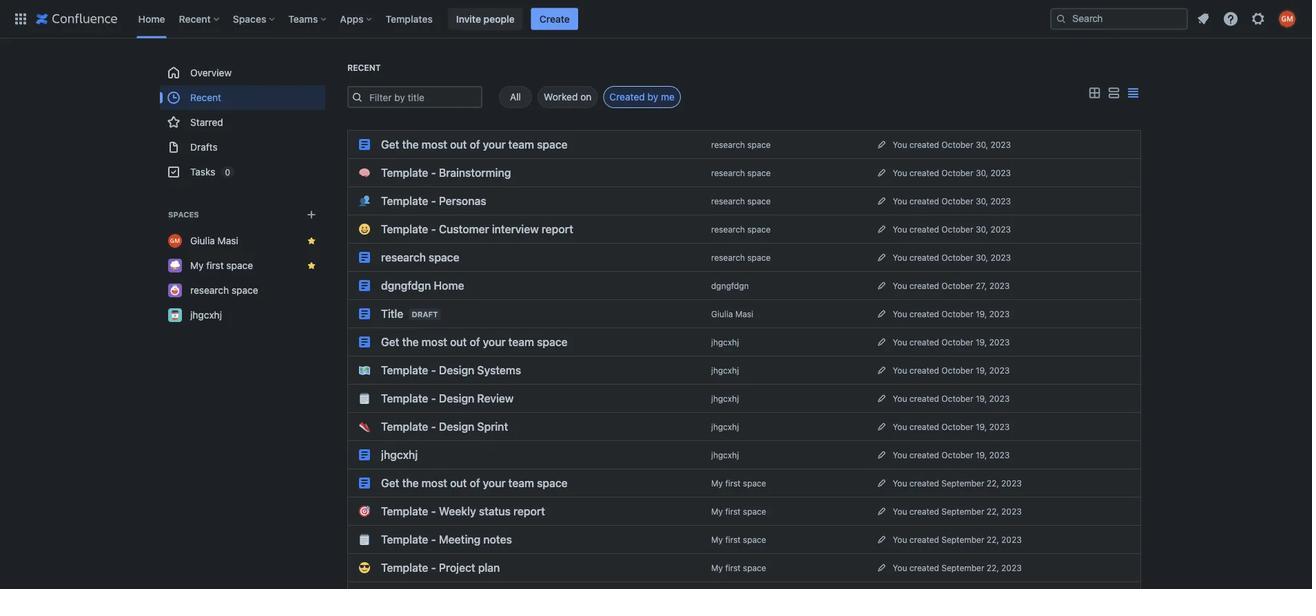 Task type: vqa. For each thing, say whether or not it's contained in the screenshot.
third Template from the bottom
yes



Task type: describe. For each thing, give the bounding box(es) containing it.
of for research
[[470, 138, 480, 151]]

8 october from the top
[[942, 338, 973, 347]]

2 your from the top
[[483, 336, 506, 349]]

you created october 19, 2023 for out
[[893, 338, 1010, 347]]

research for get the most out of your team space
[[711, 140, 745, 150]]

of for my
[[470, 477, 480, 490]]

template for template - project plan
[[381, 562, 428, 575]]

:notepad_spiral: image for template - design review
[[359, 394, 370, 405]]

all
[[510, 91, 521, 103]]

research space for get the most out of your team space
[[711, 140, 771, 150]]

1 created from the top
[[910, 140, 939, 150]]

dgngfdgn for 'dgngfdgn' link
[[711, 281, 749, 291]]

11 october from the top
[[942, 422, 973, 432]]

1 you from the top
[[893, 140, 907, 150]]

brainstorming
[[439, 166, 511, 180]]

project
[[439, 562, 475, 575]]

created by me button
[[603, 86, 681, 108]]

2 of from the top
[[470, 336, 480, 349]]

3 you from the top
[[893, 196, 907, 206]]

2 get the most out of your team space from the top
[[381, 336, 568, 349]]

3 october from the top
[[942, 196, 973, 206]]

dgngfdgn home
[[381, 279, 464, 293]]

research space link for template - brainstorming
[[711, 168, 771, 178]]

1 19, from the top
[[976, 309, 987, 319]]

14 created from the top
[[910, 507, 939, 517]]

design for systems
[[439, 364, 474, 377]]

4 page image from the top
[[359, 337, 370, 348]]

jhgcxhj link for systems
[[711, 366, 739, 376]]

dgngfdgn for dgngfdgn home
[[381, 279, 431, 293]]

my first space link for template - meeting notes
[[711, 536, 766, 545]]

template for template - design review
[[381, 392, 428, 406]]

5 created from the top
[[910, 253, 939, 263]]

8 you from the top
[[893, 338, 907, 347]]

you created october 30, 2023 for personas
[[893, 196, 1011, 206]]

dgngfdgn link
[[711, 281, 749, 291]]

global element
[[8, 0, 1047, 38]]

30, for personas
[[976, 196, 988, 206]]

apps button
[[336, 8, 377, 30]]

2 get from the top
[[381, 336, 399, 349]]

jhgcxhj link for out
[[711, 338, 739, 348]]

8 created from the top
[[910, 338, 939, 347]]

6 october from the top
[[942, 281, 973, 291]]

research for research space
[[711, 253, 745, 263]]

0 horizontal spatial giulia masi
[[190, 235, 238, 247]]

template for template - brainstorming
[[381, 166, 428, 180]]

out for research
[[450, 138, 467, 151]]

2 most from the top
[[422, 336, 447, 349]]

- for template - customer interview report
[[431, 223, 436, 236]]

2 team from the top
[[508, 336, 534, 349]]

6 you from the top
[[893, 281, 907, 291]]

templates
[[386, 13, 433, 24]]

1 vertical spatial giulia
[[711, 310, 733, 319]]

jhgcxhj for template - design systems
[[711, 366, 739, 376]]

12 you from the top
[[893, 451, 907, 460]]

my first space link for get the most out of your team space
[[711, 479, 766, 489]]

13 you from the top
[[893, 479, 907, 489]]

you created october 19, 2023 for sprint
[[893, 422, 1010, 432]]

- for template - weekly status report
[[431, 505, 436, 519]]

10 you from the top
[[893, 394, 907, 404]]

worked on
[[544, 91, 592, 103]]

unstar this space image
[[306, 260, 317, 272]]

0 vertical spatial giulia
[[190, 235, 215, 247]]

first for template - weekly status report
[[725, 507, 741, 517]]

research space for template - personas
[[711, 197, 771, 206]]

research space link for template - personas
[[711, 197, 771, 206]]

template - meeting notes
[[381, 534, 512, 547]]

out for my
[[450, 477, 467, 490]]

5 page image from the top
[[359, 450, 370, 461]]

september for get the most out of your team space
[[942, 479, 984, 489]]

- for template - design review
[[431, 392, 436, 406]]

my first space link for template - project plan
[[711, 564, 766, 574]]

interview
[[492, 223, 539, 236]]

1 vertical spatial spaces
[[168, 211, 199, 219]]

my first space for template - weekly status report
[[711, 507, 766, 517]]

template - project plan
[[381, 562, 500, 575]]

template for template - design sprint
[[381, 421, 428, 434]]

sprint
[[477, 421, 508, 434]]

recent button
[[175, 8, 225, 30]]

search image
[[1056, 13, 1067, 24]]

edit image
[[1044, 165, 1061, 181]]

9 october from the top
[[942, 366, 973, 376]]

my first space for template - project plan
[[711, 564, 766, 574]]

- for template - brainstorming
[[431, 166, 436, 180]]

research for template - customer interview report
[[711, 225, 745, 234]]

2 the from the top
[[402, 336, 419, 349]]

on
[[580, 91, 592, 103]]

banner containing home
[[0, 0, 1312, 39]]

14 you from the top
[[893, 507, 907, 517]]

september for template - meeting notes
[[942, 535, 984, 545]]

4 created from the top
[[910, 225, 939, 234]]

my first space for template - meeting notes
[[711, 536, 766, 545]]

overview
[[190, 67, 232, 79]]

you created october 19, 2023 for systems
[[893, 366, 1010, 376]]

6 created from the top
[[910, 281, 939, 291]]

16 created from the top
[[910, 564, 939, 573]]

create
[[539, 13, 570, 24]]

:map: image
[[359, 365, 370, 376]]

6 19, from the top
[[976, 451, 987, 460]]

create a space image
[[303, 207, 320, 223]]

my for template - weekly status report
[[711, 507, 723, 517]]

the for research
[[402, 138, 419, 151]]

research space for research space
[[711, 253, 771, 263]]

10 created from the top
[[910, 394, 939, 404]]

research space link for research space
[[711, 253, 771, 263]]

30, for brainstorming
[[976, 168, 988, 178]]

get the most out of your team space for research
[[381, 138, 568, 151]]

research space link for template - customer interview report
[[711, 225, 771, 234]]

you created september 22, 2023 for template - project plan
[[893, 564, 1022, 573]]

5 you created october 30, 2023 from the top
[[893, 253, 1011, 263]]

19, for out
[[976, 338, 987, 347]]

11 created from the top
[[910, 422, 939, 432]]

7 you from the top
[[893, 309, 907, 319]]

- for template - design systems
[[431, 364, 436, 377]]

6 you created october 19, 2023 from the top
[[893, 451, 1010, 460]]

personas
[[439, 195, 486, 208]]

template - design sprint
[[381, 421, 508, 434]]

page image for dgngfdgn
[[359, 280, 370, 292]]

template - customer interview report
[[381, 223, 573, 236]]

spaces inside popup button
[[233, 13, 266, 24]]

my first space link for template - weekly status report
[[711, 507, 766, 517]]

research space for template - customer interview report
[[711, 225, 771, 234]]

:notepad_spiral: image for template - meeting notes
[[359, 535, 370, 546]]

by
[[647, 91, 658, 103]]

:sunglasses: image
[[359, 563, 370, 574]]

:map: image
[[359, 365, 370, 376]]

worked on button
[[538, 86, 598, 108]]

1 you created october 19, 2023 from the top
[[893, 309, 1010, 319]]

jhgcxhj for jhgcxhj
[[711, 451, 739, 461]]

0 horizontal spatial giulia masi link
[[160, 229, 325, 254]]

team for research
[[508, 138, 534, 151]]

you created october 30, 2023 for customer
[[893, 225, 1011, 234]]

jhgcxhj link for sprint
[[711, 423, 739, 432]]

3 created from the top
[[910, 196, 939, 206]]

5 october from the top
[[942, 253, 973, 263]]

list image
[[1105, 85, 1122, 102]]

starred link
[[160, 110, 325, 135]]

template - design review
[[381, 392, 514, 406]]

get the most out of your team space for my
[[381, 477, 568, 490]]

design for sprint
[[439, 421, 474, 434]]

customer
[[439, 223, 489, 236]]

home inside the global element
[[138, 13, 165, 24]]

you created october 30, 2023 for most
[[893, 140, 1011, 150]]

all button
[[499, 86, 532, 108]]

1 vertical spatial recent
[[347, 63, 381, 73]]

research for template - personas
[[711, 197, 745, 206]]

22, for get the most out of your team space
[[987, 479, 999, 489]]

help icon image
[[1223, 11, 1239, 27]]

template - weekly status report
[[381, 505, 545, 519]]

4 you from the top
[[893, 225, 907, 234]]



Task type: locate. For each thing, give the bounding box(es) containing it.
0 horizontal spatial home
[[138, 13, 165, 24]]

- up template - design sprint
[[431, 392, 436, 406]]

1 vertical spatial page image
[[359, 478, 370, 489]]

banner
[[0, 0, 1312, 39]]

jhgcxhj
[[190, 310, 222, 321], [711, 338, 739, 348], [711, 366, 739, 376], [711, 394, 739, 404], [711, 423, 739, 432], [381, 449, 418, 462], [711, 451, 739, 461]]

8 template from the top
[[381, 534, 428, 547]]

you created september 22, 2023
[[893, 479, 1022, 489], [893, 507, 1022, 517], [893, 535, 1022, 545], [893, 564, 1022, 573]]

4 you created october 19, 2023 from the top
[[893, 394, 1010, 404]]

september for template - project plan
[[942, 564, 984, 573]]

home left recent dropdown button
[[138, 13, 165, 24]]

recent link
[[160, 85, 325, 110]]

15 created from the top
[[910, 535, 939, 545]]

design for review
[[439, 392, 474, 406]]

5 template from the top
[[381, 392, 428, 406]]

your for my
[[483, 477, 506, 490]]

27,
[[976, 281, 987, 291]]

0 vertical spatial get
[[381, 138, 399, 151]]

template for template - design systems
[[381, 364, 428, 377]]

giulia
[[190, 235, 215, 247], [711, 310, 733, 319]]

out
[[450, 138, 467, 151], [450, 336, 467, 349], [450, 477, 467, 490]]

:athletic_shoe: image
[[359, 422, 370, 433], [359, 422, 370, 433]]

first for template - project plan
[[725, 564, 741, 574]]

template for template - personas
[[381, 195, 428, 208]]

template - brainstorming
[[381, 166, 511, 180]]

1 most from the top
[[422, 138, 447, 151]]

report right interview
[[542, 223, 573, 236]]

starred
[[190, 117, 223, 128]]

appswitcher icon image
[[12, 11, 29, 27]]

30, for most
[[976, 140, 988, 150]]

0 vertical spatial your
[[483, 138, 506, 151]]

most for my
[[422, 477, 447, 490]]

template
[[381, 166, 428, 180], [381, 195, 428, 208], [381, 223, 428, 236], [381, 364, 428, 377], [381, 392, 428, 406], [381, 421, 428, 434], [381, 505, 428, 519], [381, 534, 428, 547], [381, 562, 428, 575]]

- down template - personas
[[431, 223, 436, 236]]

1 vertical spatial report
[[514, 505, 545, 519]]

my for template - project plan
[[711, 564, 723, 574]]

most up weekly
[[422, 477, 447, 490]]

1 vertical spatial your
[[483, 336, 506, 349]]

- left project
[[431, 562, 436, 575]]

- left personas
[[431, 195, 436, 208]]

drafts link
[[160, 135, 325, 160]]

jhgcxhj for template - design sprint
[[711, 423, 739, 432]]

7 - from the top
[[431, 505, 436, 519]]

1 template from the top
[[381, 166, 428, 180]]

get for research
[[381, 138, 399, 151]]

- left weekly
[[431, 505, 436, 519]]

- left meeting
[[431, 534, 436, 547]]

0 vertical spatial most
[[422, 138, 447, 151]]

your
[[483, 138, 506, 151], [483, 336, 506, 349], [483, 477, 506, 490]]

- down template - design review
[[431, 421, 436, 434]]

systems
[[477, 364, 521, 377]]

my for get the most out of your team space
[[711, 479, 723, 489]]

3 you created october 19, 2023 from the top
[[893, 366, 1010, 376]]

first for template - meeting notes
[[725, 536, 741, 545]]

0 vertical spatial team
[[508, 138, 534, 151]]

0 vertical spatial home
[[138, 13, 165, 24]]

research space link
[[711, 140, 771, 150], [711, 168, 771, 178], [711, 197, 771, 206], [711, 225, 771, 234], [711, 253, 771, 263], [160, 278, 325, 303]]

template - design systems
[[381, 364, 521, 377]]

3 design from the top
[[439, 421, 474, 434]]

space
[[537, 138, 568, 151], [747, 140, 771, 150], [747, 168, 771, 178], [747, 197, 771, 206], [747, 225, 771, 234], [429, 251, 459, 264], [747, 253, 771, 263], [226, 260, 253, 272], [232, 285, 258, 296], [537, 336, 568, 349], [537, 477, 568, 490], [743, 479, 766, 489], [743, 507, 766, 517], [743, 536, 766, 545], [743, 564, 766, 574]]

1 vertical spatial of
[[470, 336, 480, 349]]

0 vertical spatial get the most out of your team space
[[381, 138, 568, 151]]

2 19, from the top
[[976, 338, 987, 347]]

report for template - customer interview report
[[542, 223, 573, 236]]

you created october 30, 2023 for brainstorming
[[893, 168, 1011, 178]]

:sunglasses: image
[[359, 563, 370, 574]]

created
[[609, 91, 645, 103]]

1 page image from the top
[[359, 280, 370, 292]]

of up template - weekly status report
[[470, 477, 480, 490]]

template up template - project plan
[[381, 534, 428, 547]]

:dart: image
[[359, 507, 370, 518], [359, 507, 370, 518]]

3 out from the top
[[450, 477, 467, 490]]

research space for template - brainstorming
[[711, 168, 771, 178]]

compact list image
[[1125, 85, 1141, 102]]

2 vertical spatial get
[[381, 477, 399, 490]]

0 horizontal spatial spaces
[[168, 211, 199, 219]]

spaces
[[233, 13, 266, 24], [168, 211, 199, 219]]

my for template - meeting notes
[[711, 536, 723, 545]]

you created september 22, 2023 for template - meeting notes
[[893, 535, 1022, 545]]

jhgcxhj link for review
[[711, 394, 739, 404]]

page image
[[359, 280, 370, 292], [359, 478, 370, 489]]

11 you from the top
[[893, 422, 907, 432]]

research space link for get the most out of your team space
[[711, 140, 771, 150]]

drafts
[[190, 142, 218, 153]]

2 you created september 22, 2023 from the top
[[893, 507, 1022, 517]]

get the most out of your team space
[[381, 138, 568, 151], [381, 336, 568, 349], [381, 477, 568, 490]]

template - personas
[[381, 195, 486, 208]]

get the most out of your team space up brainstorming
[[381, 138, 568, 151]]

of up brainstorming
[[470, 138, 480, 151]]

1 vertical spatial design
[[439, 392, 474, 406]]

of
[[470, 138, 480, 151], [470, 336, 480, 349], [470, 477, 480, 490]]

template down template - design review
[[381, 421, 428, 434]]

22, for template - weekly status report
[[987, 507, 999, 517]]

me
[[661, 91, 675, 103]]

draft
[[412, 310, 438, 319]]

research
[[711, 140, 745, 150], [711, 168, 745, 178], [711, 197, 745, 206], [711, 225, 745, 234], [381, 251, 426, 264], [711, 253, 745, 263], [190, 285, 229, 296]]

3 you created september 22, 2023 from the top
[[893, 535, 1022, 545]]

1 vertical spatial out
[[450, 336, 467, 349]]

recent right home link
[[179, 13, 211, 24]]

most for research
[[422, 138, 447, 151]]

template for template - meeting notes
[[381, 534, 428, 547]]

:notepad_spiral: image for template - meeting notes
[[359, 535, 370, 546]]

my first space link
[[160, 254, 325, 278], [711, 479, 766, 489], [711, 507, 766, 517], [711, 536, 766, 545], [711, 564, 766, 574]]

- up template - personas
[[431, 166, 436, 180]]

template down template - brainstorming
[[381, 195, 428, 208]]

:grinning: image
[[359, 224, 370, 235]]

most
[[422, 138, 447, 151], [422, 336, 447, 349], [422, 477, 447, 490]]

5 - from the top
[[431, 392, 436, 406]]

giulia masi link
[[160, 229, 325, 254], [711, 310, 753, 319]]

:notepad_spiral: image up :sunglasses: icon
[[359, 535, 370, 546]]

1 30, from the top
[[976, 140, 988, 150]]

1 - from the top
[[431, 166, 436, 180]]

1 horizontal spatial dgngfdgn
[[711, 281, 749, 291]]

1 vertical spatial masi
[[735, 310, 753, 319]]

design down template - design systems
[[439, 392, 474, 406]]

created
[[910, 140, 939, 150], [910, 168, 939, 178], [910, 196, 939, 206], [910, 225, 939, 234], [910, 253, 939, 263], [910, 281, 939, 291], [910, 309, 939, 319], [910, 338, 939, 347], [910, 366, 939, 376], [910, 394, 939, 404], [910, 422, 939, 432], [910, 451, 939, 460], [910, 479, 939, 489], [910, 507, 939, 517], [910, 535, 939, 545], [910, 564, 939, 573]]

your up status
[[483, 477, 506, 490]]

1 horizontal spatial giulia
[[711, 310, 733, 319]]

cards image
[[1086, 85, 1103, 102]]

team down all button on the top left
[[508, 138, 534, 151]]

3 most from the top
[[422, 477, 447, 490]]

1 vertical spatial home
[[434, 279, 464, 293]]

you created september 22, 2023 for template - weekly status report
[[893, 507, 1022, 517]]

design
[[439, 364, 474, 377], [439, 392, 474, 406], [439, 421, 474, 434]]

19, for sprint
[[976, 422, 987, 432]]

:busts_in_silhouette: image
[[359, 196, 370, 207], [359, 196, 370, 207]]

1 the from the top
[[402, 138, 419, 151]]

overview link
[[160, 61, 325, 85]]

3 get the most out of your team space from the top
[[381, 477, 568, 490]]

worked
[[544, 91, 578, 103]]

3 - from the top
[[431, 223, 436, 236]]

page image
[[359, 139, 370, 150], [359, 252, 370, 263], [359, 309, 370, 320], [359, 337, 370, 348], [359, 450, 370, 461]]

report
[[542, 223, 573, 236], [514, 505, 545, 519]]

teams
[[288, 13, 318, 24]]

:notepad_spiral: image for template - design review
[[359, 394, 370, 405]]

unstar this space image
[[306, 236, 317, 247]]

30, for customer
[[976, 225, 988, 234]]

4 you created september 22, 2023 from the top
[[893, 564, 1022, 573]]

research space
[[711, 140, 771, 150], [711, 168, 771, 178], [711, 197, 771, 206], [711, 225, 771, 234], [381, 251, 459, 264], [711, 253, 771, 263], [190, 285, 258, 296]]

0 horizontal spatial dgngfdgn
[[381, 279, 431, 293]]

22,
[[987, 479, 999, 489], [987, 507, 999, 517], [987, 535, 999, 545], [987, 564, 999, 573]]

7 created from the top
[[910, 309, 939, 319]]

recent inside dropdown button
[[179, 13, 211, 24]]

0 vertical spatial page image
[[359, 280, 370, 292]]

home link
[[134, 8, 169, 30]]

your up systems at left
[[483, 336, 506, 349]]

9 - from the top
[[431, 562, 436, 575]]

the up template - brainstorming
[[402, 138, 419, 151]]

2 30, from the top
[[976, 168, 988, 178]]

out up weekly
[[450, 477, 467, 490]]

2 vertical spatial team
[[508, 477, 534, 490]]

template right :sunglasses: image
[[381, 562, 428, 575]]

1 vertical spatial team
[[508, 336, 534, 349]]

1 vertical spatial get
[[381, 336, 399, 349]]

12 created from the top
[[910, 451, 939, 460]]

page image for get
[[359, 478, 370, 489]]

:brain: image
[[359, 167, 370, 178], [359, 167, 370, 178]]

2023
[[991, 140, 1011, 150], [991, 168, 1011, 178], [991, 196, 1011, 206], [991, 225, 1011, 234], [991, 253, 1011, 263], [989, 281, 1010, 291], [989, 309, 1010, 319], [989, 338, 1010, 347], [989, 366, 1010, 376], [989, 394, 1010, 404], [989, 422, 1010, 432], [989, 451, 1010, 460], [1001, 479, 1022, 489], [1001, 507, 1022, 517], [1001, 535, 1022, 545], [1001, 564, 1022, 573]]

0 horizontal spatial masi
[[218, 235, 238, 247]]

1 your from the top
[[483, 138, 506, 151]]

you created october 19, 2023
[[893, 309, 1010, 319], [893, 338, 1010, 347], [893, 366, 1010, 376], [893, 394, 1010, 404], [893, 422, 1010, 432], [893, 451, 1010, 460]]

1 get from the top
[[381, 138, 399, 151]]

1 horizontal spatial spaces
[[233, 13, 266, 24]]

masi
[[218, 235, 238, 247], [735, 310, 753, 319]]

2 vertical spatial the
[[402, 477, 419, 490]]

2 vertical spatial recent
[[190, 92, 221, 103]]

recent inside group
[[190, 92, 221, 103]]

1 horizontal spatial giulia masi
[[711, 310, 753, 319]]

1 vertical spatial giulia masi
[[711, 310, 753, 319]]

1 design from the top
[[439, 364, 474, 377]]

:notepad_spiral: image
[[359, 394, 370, 405], [359, 535, 370, 546]]

2 you from the top
[[893, 168, 907, 178]]

the down draft
[[402, 336, 419, 349]]

4 - from the top
[[431, 364, 436, 377]]

3 19, from the top
[[976, 366, 987, 376]]

Search field
[[1050, 8, 1188, 30]]

3 september from the top
[[942, 535, 984, 545]]

created by me
[[609, 91, 675, 103]]

my first space
[[190, 260, 253, 272], [711, 479, 766, 489], [711, 507, 766, 517], [711, 536, 766, 545], [711, 564, 766, 574]]

status
[[479, 505, 511, 519]]

notification icon image
[[1195, 11, 1212, 27]]

- up template - design review
[[431, 364, 436, 377]]

recent up the starred
[[190, 92, 221, 103]]

tasks
[[190, 166, 215, 178]]

1 page image from the top
[[359, 139, 370, 150]]

review
[[477, 392, 514, 406]]

templates link
[[381, 8, 437, 30]]

:grinning: image
[[359, 224, 370, 235]]

3 the from the top
[[402, 477, 419, 490]]

7 template from the top
[[381, 505, 428, 519]]

1 :notepad_spiral: image from the top
[[359, 394, 370, 405]]

16 you from the top
[[893, 564, 907, 573]]

4 october from the top
[[942, 225, 973, 234]]

invite people
[[456, 13, 515, 24]]

giulia masi
[[190, 235, 238, 247], [711, 310, 753, 319]]

report right status
[[514, 505, 545, 519]]

design up template - design review
[[439, 364, 474, 377]]

weekly
[[439, 505, 476, 519]]

teams button
[[284, 8, 332, 30]]

2 vertical spatial most
[[422, 477, 447, 490]]

jhgcxhj link
[[160, 303, 325, 328], [711, 338, 739, 348], [711, 366, 739, 376], [711, 394, 739, 404], [711, 423, 739, 432], [711, 451, 739, 461]]

first for get the most out of your team space
[[725, 479, 741, 489]]

3 get from the top
[[381, 477, 399, 490]]

1 horizontal spatial giulia masi link
[[711, 310, 753, 319]]

0 vertical spatial spaces
[[233, 13, 266, 24]]

2 september from the top
[[942, 507, 984, 517]]

5 you from the top
[[893, 253, 907, 263]]

template for template - customer interview report
[[381, 223, 428, 236]]

9 created from the top
[[910, 366, 939, 376]]

9 you from the top
[[893, 366, 907, 376]]

group containing overview
[[160, 61, 325, 185]]

out up template - brainstorming
[[450, 138, 467, 151]]

4 you created october 30, 2023 from the top
[[893, 225, 1011, 234]]

0 vertical spatial the
[[402, 138, 419, 151]]

september for template - weekly status report
[[942, 507, 984, 517]]

22, for template - project plan
[[987, 564, 999, 573]]

- for template - project plan
[[431, 562, 436, 575]]

template right :map: icon at the bottom left of page
[[381, 364, 428, 377]]

19,
[[976, 309, 987, 319], [976, 338, 987, 347], [976, 366, 987, 376], [976, 394, 987, 404], [976, 422, 987, 432], [976, 451, 987, 460]]

2 vertical spatial design
[[439, 421, 474, 434]]

0 vertical spatial out
[[450, 138, 467, 151]]

4 22, from the top
[[987, 564, 999, 573]]

1 get the most out of your team space from the top
[[381, 138, 568, 151]]

:notepad_spiral: image down :map: image
[[359, 394, 370, 405]]

2 vertical spatial your
[[483, 477, 506, 490]]

5 you created october 19, 2023 from the top
[[893, 422, 1010, 432]]

team
[[508, 138, 534, 151], [508, 336, 534, 349], [508, 477, 534, 490]]

masi down the 0
[[218, 235, 238, 247]]

2 page image from the top
[[359, 252, 370, 263]]

you created october 27, 2023
[[893, 281, 1010, 291]]

people
[[484, 13, 515, 24]]

0 horizontal spatial giulia
[[190, 235, 215, 247]]

plan
[[478, 562, 500, 575]]

apps
[[340, 13, 364, 24]]

the for my
[[402, 477, 419, 490]]

4 19, from the top
[[976, 394, 987, 404]]

report for template - weekly status report
[[514, 505, 545, 519]]

meeting
[[439, 534, 481, 547]]

1 horizontal spatial masi
[[735, 310, 753, 319]]

spaces right recent dropdown button
[[233, 13, 266, 24]]

september
[[942, 479, 984, 489], [942, 507, 984, 517], [942, 535, 984, 545], [942, 564, 984, 573]]

1 vertical spatial get the most out of your team space
[[381, 336, 568, 349]]

7 october from the top
[[942, 309, 973, 319]]

tab list
[[482, 86, 681, 108]]

2 created from the top
[[910, 168, 939, 178]]

0 vertical spatial giulia masi link
[[160, 229, 325, 254]]

most up template - brainstorming
[[422, 138, 447, 151]]

0 vertical spatial :notepad_spiral: image
[[359, 394, 370, 405]]

0 vertical spatial report
[[542, 223, 573, 236]]

0 vertical spatial :notepad_spiral: image
[[359, 394, 370, 405]]

get the most out of your team space up template - weekly status report
[[381, 477, 568, 490]]

template up template - design sprint
[[381, 392, 428, 406]]

team for my
[[508, 477, 534, 490]]

masi down 'dgngfdgn' link
[[735, 310, 753, 319]]

1 you created september 22, 2023 from the top
[[893, 479, 1022, 489]]

team up status
[[508, 477, 534, 490]]

0 vertical spatial of
[[470, 138, 480, 151]]

template for template - weekly status report
[[381, 505, 428, 519]]

- for template - design sprint
[[431, 421, 436, 434]]

out up template - design systems
[[450, 336, 467, 349]]

4 30, from the top
[[976, 225, 988, 234]]

2 october from the top
[[942, 168, 973, 178]]

9 template from the top
[[381, 562, 428, 575]]

design down template - design review
[[439, 421, 474, 434]]

title
[[381, 308, 403, 321]]

:notepad_spiral: image up :sunglasses: icon
[[359, 535, 370, 546]]

:notepad_spiral: image down :map: image
[[359, 394, 370, 405]]

1 out from the top
[[450, 138, 467, 151]]

the up template - weekly status report
[[402, 477, 419, 490]]

invite people button
[[448, 8, 523, 30]]

19, for systems
[[976, 366, 987, 376]]

12 october from the top
[[942, 451, 973, 460]]

0
[[225, 167, 230, 177]]

5 30, from the top
[[976, 253, 988, 263]]

group
[[160, 61, 325, 185]]

jhgcxhj for get the most out of your team space
[[711, 338, 739, 348]]

you created october 19, 2023 for review
[[893, 394, 1010, 404]]

2 22, from the top
[[987, 507, 999, 517]]

19, for review
[[976, 394, 987, 404]]

first
[[206, 260, 224, 272], [725, 479, 741, 489], [725, 507, 741, 517], [725, 536, 741, 545], [725, 564, 741, 574]]

1 horizontal spatial home
[[434, 279, 464, 293]]

0 vertical spatial design
[[439, 364, 474, 377]]

of up template - design systems
[[470, 336, 480, 349]]

my first space for get the most out of your team space
[[711, 479, 766, 489]]

invite
[[456, 13, 481, 24]]

2 vertical spatial get the most out of your team space
[[381, 477, 568, 490]]

13 created from the top
[[910, 479, 939, 489]]

3 page image from the top
[[359, 309, 370, 320]]

4 template from the top
[[381, 364, 428, 377]]

star image
[[1110, 165, 1127, 181]]

1 vertical spatial the
[[402, 336, 419, 349]]

- for template - meeting notes
[[431, 534, 436, 547]]

- for template - personas
[[431, 195, 436, 208]]

share image
[[1066, 165, 1083, 181]]

notes
[[483, 534, 512, 547]]

dgngfdgn
[[381, 279, 431, 293], [711, 281, 749, 291]]

team up systems at left
[[508, 336, 534, 349]]

confluence image
[[36, 11, 117, 27], [36, 11, 117, 27]]

3 template from the top
[[381, 223, 428, 236]]

tab list containing all
[[482, 86, 681, 108]]

6 - from the top
[[431, 421, 436, 434]]

Filter by title field
[[365, 88, 481, 107]]

3 of from the top
[[470, 477, 480, 490]]

get
[[381, 138, 399, 151], [381, 336, 399, 349], [381, 477, 399, 490]]

3 team from the top
[[508, 477, 534, 490]]

2 vertical spatial of
[[470, 477, 480, 490]]

your for research
[[483, 138, 506, 151]]

30,
[[976, 140, 988, 150], [976, 168, 988, 178], [976, 196, 988, 206], [976, 225, 988, 234], [976, 253, 988, 263]]

2 - from the top
[[431, 195, 436, 208]]

home up draft
[[434, 279, 464, 293]]

my
[[190, 260, 204, 272], [711, 479, 723, 489], [711, 507, 723, 517], [711, 536, 723, 545], [711, 564, 723, 574]]

1 22, from the top
[[987, 479, 999, 489]]

2 :notepad_spiral: image from the top
[[359, 535, 370, 546]]

get the most out of your team space up template - design systems
[[381, 336, 568, 349]]

template up template - meeting notes
[[381, 505, 428, 519]]

22, for template - meeting notes
[[987, 535, 999, 545]]

create link
[[531, 8, 578, 30]]

recent
[[179, 13, 211, 24], [347, 63, 381, 73], [190, 92, 221, 103]]

1 vertical spatial most
[[422, 336, 447, 349]]

0 vertical spatial masi
[[218, 235, 238, 247]]

1 vertical spatial :notepad_spiral: image
[[359, 535, 370, 546]]

research for template - brainstorming
[[711, 168, 745, 178]]

template right :grinning: icon
[[381, 223, 428, 236]]

october
[[942, 140, 973, 150], [942, 168, 973, 178], [942, 196, 973, 206], [942, 225, 973, 234], [942, 253, 973, 263], [942, 281, 973, 291], [942, 309, 973, 319], [942, 338, 973, 347], [942, 366, 973, 376], [942, 394, 973, 404], [942, 422, 973, 432], [942, 451, 973, 460]]

settings icon image
[[1250, 11, 1267, 27]]

your up brainstorming
[[483, 138, 506, 151]]

the
[[402, 138, 419, 151], [402, 336, 419, 349], [402, 477, 419, 490]]

3 30, from the top
[[976, 196, 988, 206]]

-
[[431, 166, 436, 180], [431, 195, 436, 208], [431, 223, 436, 236], [431, 364, 436, 377], [431, 392, 436, 406], [431, 421, 436, 434], [431, 505, 436, 519], [431, 534, 436, 547], [431, 562, 436, 575]]

get for my
[[381, 477, 399, 490]]

2 out from the top
[[450, 336, 467, 349]]

0 vertical spatial giulia masi
[[190, 235, 238, 247]]

template up template - personas
[[381, 166, 428, 180]]

recent down apps popup button
[[347, 63, 381, 73]]

spaces down tasks
[[168, 211, 199, 219]]

home
[[138, 13, 165, 24], [434, 279, 464, 293]]

spaces button
[[229, 8, 280, 30]]

1 vertical spatial :notepad_spiral: image
[[359, 535, 370, 546]]

:notepad_spiral: image
[[359, 394, 370, 405], [359, 535, 370, 546]]

15 you from the top
[[893, 535, 907, 545]]

0 vertical spatial recent
[[179, 13, 211, 24]]

1 october from the top
[[942, 140, 973, 150]]

10 october from the top
[[942, 394, 973, 404]]

2 vertical spatial out
[[450, 477, 467, 490]]

most down draft
[[422, 336, 447, 349]]

1 vertical spatial giulia masi link
[[711, 310, 753, 319]]

jhgcxhj for template - design review
[[711, 394, 739, 404]]

2 design from the top
[[439, 392, 474, 406]]



